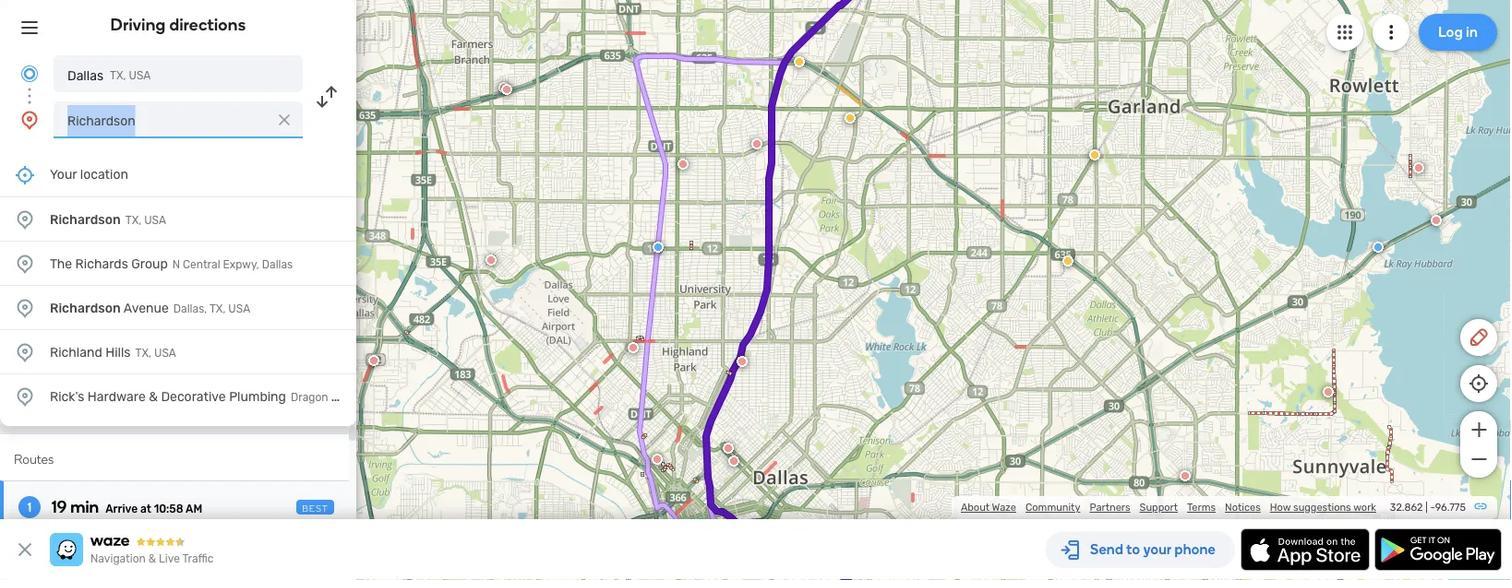 Task type: vqa. For each thing, say whether or not it's contained in the screenshot.
directions
yes



Task type: locate. For each thing, give the bounding box(es) containing it.
1 location image from the top
[[14, 208, 36, 230]]

how
[[1270, 502, 1291, 514]]

dallas
[[67, 68, 103, 83]]

terms
[[1187, 502, 1216, 514]]

1 vertical spatial location image
[[14, 341, 36, 363]]

directions
[[169, 15, 246, 35]]

2 horizontal spatial hazard image
[[1089, 150, 1101, 161]]

driving directions
[[110, 15, 246, 35]]

support link
[[1140, 502, 1178, 514]]

1 option from the top
[[0, 198, 356, 242]]

support
[[1140, 502, 1178, 514]]

how suggestions work link
[[1270, 502, 1377, 514]]

3 option from the top
[[0, 286, 356, 331]]

4 option from the top
[[0, 331, 356, 375]]

1
[[27, 500, 32, 516]]

partners
[[1090, 502, 1131, 514]]

32.862
[[1390, 502, 1423, 514]]

hazard image
[[794, 56, 805, 67], [1089, 150, 1101, 161], [1063, 256, 1074, 267]]

Choose destination text field
[[54, 102, 303, 138]]

0 vertical spatial hazard image
[[794, 56, 805, 67]]

terms link
[[1187, 502, 1216, 514]]

2 option from the top
[[0, 242, 356, 286]]

-
[[1431, 502, 1435, 514]]

19
[[52, 498, 67, 517]]

about waze community partners support terms notices how suggestions work
[[961, 502, 1377, 514]]

link image
[[1474, 499, 1488, 514]]

location image
[[18, 109, 41, 131], [14, 341, 36, 363]]

zoom in image
[[1468, 419, 1491, 441]]

notices link
[[1225, 502, 1261, 514]]

location image
[[14, 208, 36, 230], [14, 253, 36, 275], [14, 297, 36, 319], [14, 386, 36, 408]]

about
[[961, 502, 990, 514]]

best
[[302, 503, 329, 514]]

1 horizontal spatial hazard image
[[1063, 256, 1074, 267]]

x image
[[275, 111, 294, 129]]

road closed image
[[1431, 215, 1442, 226], [486, 255, 497, 266], [628, 343, 639, 354], [737, 356, 748, 367], [1323, 387, 1334, 398], [652, 454, 663, 465], [1180, 471, 1191, 482]]

community link
[[1026, 502, 1081, 514]]

police image
[[1373, 242, 1384, 253]]

at
[[140, 503, 151, 516]]

road closed image
[[499, 82, 510, 93], [501, 84, 512, 95], [752, 138, 763, 150], [678, 159, 689, 170], [1414, 162, 1425, 174], [368, 355, 379, 367], [723, 443, 734, 454], [728, 456, 740, 467]]

list box
[[0, 153, 356, 427]]

tx,
[[110, 69, 126, 82]]

police image
[[653, 242, 664, 253]]

1 vertical spatial hazard image
[[1089, 150, 1101, 161]]

32.862 | -96.775
[[1390, 502, 1466, 514]]

5 option from the top
[[0, 375, 356, 419]]

option
[[0, 198, 356, 242], [0, 242, 356, 286], [0, 286, 356, 331], [0, 331, 356, 375], [0, 375, 356, 419]]



Task type: describe. For each thing, give the bounding box(es) containing it.
4 location image from the top
[[14, 386, 36, 408]]

0 horizontal spatial hazard image
[[794, 56, 805, 67]]

am
[[186, 503, 202, 516]]

suggestions
[[1294, 502, 1351, 514]]

x image
[[14, 539, 36, 561]]

work
[[1354, 502, 1377, 514]]

pencil image
[[1468, 327, 1490, 349]]

live
[[159, 553, 180, 566]]

arrive
[[105, 503, 138, 516]]

zoom out image
[[1468, 449, 1491, 471]]

current location image
[[18, 63, 41, 85]]

usa
[[129, 69, 151, 82]]

&
[[148, 553, 156, 566]]

routes
[[14, 452, 54, 468]]

3 location image from the top
[[14, 297, 36, 319]]

community
[[1026, 502, 1081, 514]]

19 min arrive at 10:58 am
[[52, 498, 202, 517]]

about waze link
[[961, 502, 1016, 514]]

navigation & live traffic
[[90, 553, 214, 566]]

waze
[[992, 502, 1016, 514]]

recenter image
[[14, 164, 36, 186]]

|
[[1426, 502, 1428, 514]]

10:58
[[154, 503, 183, 516]]

96.775
[[1435, 502, 1466, 514]]

0 vertical spatial location image
[[18, 109, 41, 131]]

driving
[[110, 15, 166, 35]]

min
[[70, 498, 99, 517]]

navigation
[[90, 553, 146, 566]]

notices
[[1225, 502, 1261, 514]]

partners link
[[1090, 502, 1131, 514]]

hazard image
[[845, 113, 856, 124]]

traffic
[[182, 553, 214, 566]]

dallas tx, usa
[[67, 68, 151, 83]]

2 vertical spatial hazard image
[[1063, 256, 1074, 267]]

2 location image from the top
[[14, 253, 36, 275]]



